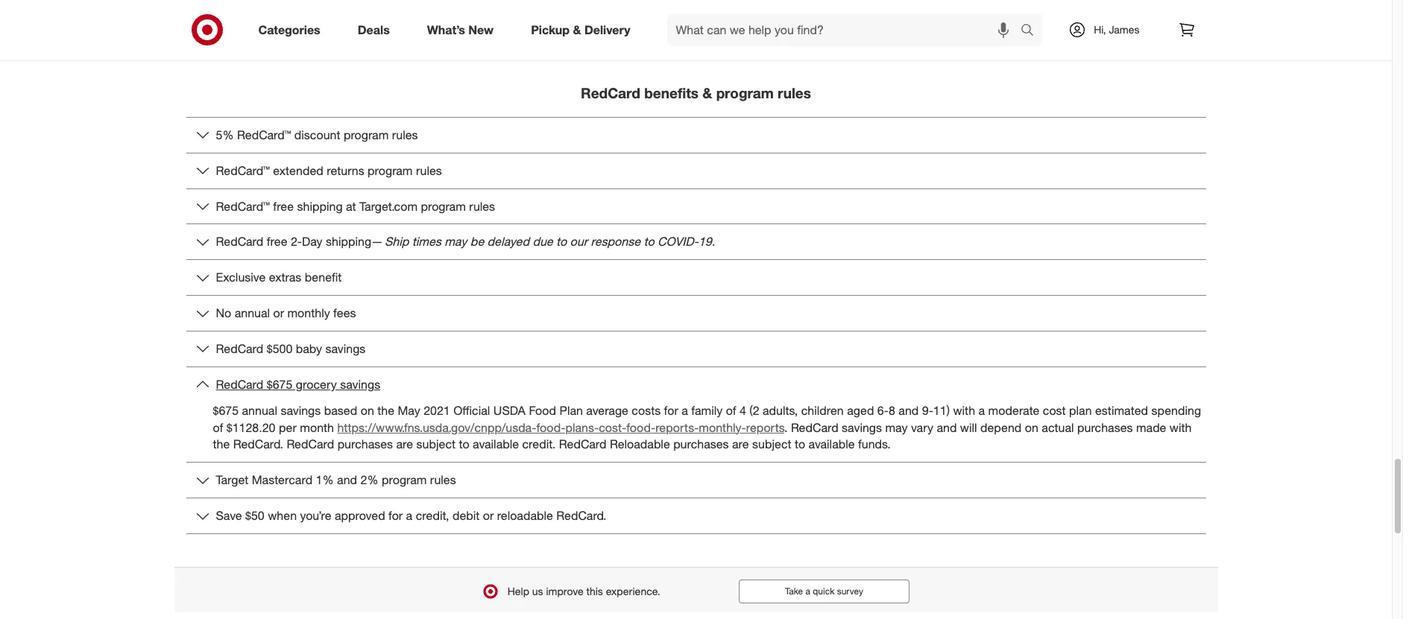 Task type: vqa. For each thing, say whether or not it's contained in the screenshot.
bottommost annual
yes



Task type: describe. For each thing, give the bounding box(es) containing it.
new
[[468, 22, 494, 37]]

categories
[[258, 22, 320, 37]]

hi, james
[[1094, 23, 1140, 36]]

returns
[[327, 163, 364, 178]]

estimated
[[1095, 403, 1148, 418]]

redcard $500 baby savings button
[[186, 332, 1206, 367]]

redcard free 2-day shipping — ship times may be delayed due to our response to covid-19.
[[216, 234, 715, 249]]

save $50 when you're approved for a credit, debit or reloadable redcard. button
[[186, 499, 1206, 534]]

a up "depend"
[[978, 403, 985, 418]]

debit
[[452, 509, 480, 524]]

pickup & delivery link
[[518, 13, 649, 46]]

target mastercard 1% and 2% program rules button
[[186, 463, 1206, 498]]

fees
[[333, 306, 356, 321]]

https://www.fns.usda.gov/cnpp/usda-
[[337, 420, 536, 435]]

james
[[1109, 23, 1140, 36]]

a inside button
[[806, 586, 810, 597]]

save
[[216, 509, 242, 524]]

with inside $675 annual savings based on the may 2021 official usda food plan average costs for a family of 4 (2 adults, children aged 6-8 and 9-11) with a moderate cost plan estimated spending of $1128.20 per month
[[953, 403, 975, 418]]

no annual or monthly fees button
[[186, 296, 1206, 331]]

$50
[[245, 509, 264, 524]]

.
[[784, 420, 788, 435]]

costs
[[632, 403, 661, 418]]

cost
[[1043, 403, 1066, 418]]

$1128.20
[[226, 420, 275, 435]]

6-
[[877, 403, 889, 418]]

1 horizontal spatial purchases
[[673, 437, 729, 452]]

redcard™ for extended
[[216, 163, 270, 178]]

a up the reports-
[[682, 403, 688, 418]]

1 available from the left
[[473, 437, 519, 452]]

savings inside dropdown button
[[340, 377, 380, 392]]

for inside save $50 when you're approved for a credit, debit or reloadable redcard. dropdown button
[[388, 509, 403, 524]]

no
[[216, 306, 231, 321]]

delayed
[[487, 234, 529, 249]]

no annual or monthly fees
[[216, 306, 356, 321]]

plans-
[[565, 420, 599, 435]]

per
[[279, 420, 297, 435]]

2-
[[291, 234, 302, 249]]

due
[[533, 234, 553, 249]]

may inside . redcard savings may vary and will depend on actual purchases made with the redcard. redcard purchases are subject to available credit. redcard reloadable purchases are subject to available funds.
[[885, 420, 908, 435]]

1 subject from the left
[[416, 437, 456, 452]]

reloadable
[[610, 437, 670, 452]]

1 are from the left
[[396, 437, 413, 452]]

savings inside dropdown button
[[325, 341, 366, 356]]

adults,
[[763, 403, 798, 418]]

to down https://www.fns.usda.gov/cnpp/usda-
[[459, 437, 469, 452]]

credit.
[[522, 437, 556, 452]]

1 vertical spatial shipping
[[326, 234, 371, 249]]

https://www.fns.usda.gov/cnpp/usda-food-plans-cost-food-reports-monthly-reports link
[[337, 420, 784, 435]]

quick
[[813, 586, 834, 597]]

monthly
[[287, 306, 330, 321]]

for inside $675 annual savings based on the may 2021 official usda food plan average costs for a family of 4 (2 adults, children aged 6-8 and 9-11) with a moderate cost plan estimated spending of $1128.20 per month
[[664, 403, 678, 418]]

us
[[532, 585, 543, 598]]

extended
[[273, 163, 323, 178]]

redcard™ free shipping at target.com program rules
[[216, 199, 495, 214]]

you're
[[300, 509, 331, 524]]

target
[[216, 473, 248, 488]]

What can we help you find? suggestions appear below search field
[[667, 13, 1025, 46]]

take
[[785, 586, 803, 597]]

5%
[[216, 127, 234, 142]]

will
[[960, 420, 977, 435]]

hi,
[[1094, 23, 1106, 36]]

when
[[268, 509, 297, 524]]

official
[[453, 403, 490, 418]]

this
[[586, 585, 603, 598]]

redcard left benefits
[[581, 84, 640, 102]]

on inside . redcard savings may vary and will depend on actual purchases made with the redcard. redcard purchases are subject to available credit. redcard reloadable purchases are subject to available funds.
[[1025, 420, 1038, 435]]

4
[[740, 403, 746, 418]]

survey
[[837, 586, 863, 597]]

help
[[508, 585, 529, 598]]

deals link
[[345, 13, 408, 46]]

$675 annual savings based on the may 2021 official usda food plan average costs for a family of 4 (2 adults, children aged 6-8 and 9-11) with a moderate cost plan estimated spending of $1128.20 per month
[[213, 403, 1201, 435]]

discount
[[294, 127, 340, 142]]

benefits
[[644, 84, 699, 102]]

our
[[570, 234, 587, 249]]

actual
[[1042, 420, 1074, 435]]

0 horizontal spatial may
[[444, 234, 467, 249]]

program right 2%
[[382, 473, 427, 488]]

made
[[1136, 420, 1166, 435]]

vary
[[911, 420, 933, 435]]

depend
[[980, 420, 1022, 435]]

month
[[300, 420, 334, 435]]

a inside dropdown button
[[406, 509, 412, 524]]

2 are from the left
[[732, 437, 749, 452]]

redcard. inside . redcard savings may vary and will depend on actual purchases made with the redcard. redcard purchases are subject to available credit. redcard reloadable purchases are subject to available funds.
[[233, 437, 283, 452]]

free for redcard
[[267, 234, 287, 249]]

5% redcard™ discount program rules
[[216, 127, 418, 142]]

on inside $675 annual savings based on the may 2021 official usda food plan average costs for a family of 4 (2 adults, children aged 6-8 and 9-11) with a moderate cost plan estimated spending of $1128.20 per month
[[361, 403, 374, 418]]

to left our
[[556, 234, 567, 249]]

to down the 'adults,'
[[795, 437, 805, 452]]

https://www.fns.usda.gov/cnpp/usda-food-plans-cost-food-reports-monthly-reports
[[337, 420, 784, 435]]

savings inside . redcard savings may vary and will depend on actual purchases made with the redcard. redcard purchases are subject to available credit. redcard reloadable purchases are subject to available funds.
[[842, 420, 882, 435]]

or inside dropdown button
[[483, 509, 494, 524]]

0 horizontal spatial purchases
[[337, 437, 393, 452]]

or inside dropdown button
[[273, 306, 284, 321]]

redcard™ for free
[[216, 199, 270, 214]]

save $50 when you're approved for a credit, debit or reloadable redcard.
[[216, 509, 607, 524]]

2 available from the left
[[809, 437, 855, 452]]

8
[[889, 403, 895, 418]]

savings inside $675 annual savings based on the may 2021 official usda food plan average costs for a family of 4 (2 adults, children aged 6-8 and 9-11) with a moderate cost plan estimated spending of $1128.20 per month
[[281, 403, 321, 418]]

program for &
[[716, 84, 774, 102]]

5% redcard™ discount program rules button
[[186, 118, 1206, 153]]

redcard. inside dropdown button
[[556, 509, 607, 524]]

usda
[[493, 403, 526, 418]]

take a quick survey
[[785, 586, 863, 597]]

moderate
[[988, 403, 1040, 418]]

rules for redcard™ extended returns program rules
[[416, 163, 442, 178]]

. redcard savings may vary and will depend on actual purchases made with the redcard. redcard purchases are subject to available credit. redcard reloadable purchases are subject to available funds.
[[213, 420, 1192, 452]]

2 subject from the left
[[752, 437, 791, 452]]

day
[[302, 234, 323, 249]]

redcard up exclusive
[[216, 234, 263, 249]]

be
[[470, 234, 484, 249]]

what's
[[427, 22, 465, 37]]

monthly-
[[699, 420, 746, 435]]

$675 inside dropdown button
[[267, 377, 292, 392]]

1 vertical spatial of
[[213, 420, 223, 435]]

target.com
[[359, 199, 418, 214]]



Task type: locate. For each thing, give the bounding box(es) containing it.
0 horizontal spatial available
[[473, 437, 519, 452]]

1 horizontal spatial of
[[726, 403, 736, 418]]

0 vertical spatial or
[[273, 306, 284, 321]]

0 horizontal spatial are
[[396, 437, 413, 452]]

with up will
[[953, 403, 975, 418]]

family
[[691, 403, 723, 418]]

the down the $1128.20
[[213, 437, 230, 452]]

extras
[[269, 270, 301, 285]]

1 horizontal spatial food-
[[626, 420, 655, 435]]

program up target.com on the top left of page
[[368, 163, 413, 178]]

redcard™ down 5%
[[216, 163, 270, 178]]

and right 1%
[[337, 473, 357, 488]]

redcard $500 baby savings
[[216, 341, 366, 356]]

program up returns
[[344, 127, 389, 142]]

with inside . redcard savings may vary and will depend on actual purchases made with the redcard. redcard purchases are subject to available credit. redcard reloadable purchases are subject to available funds.
[[1170, 420, 1192, 435]]

1 horizontal spatial may
[[885, 420, 908, 435]]

2021
[[424, 403, 450, 418]]

free for redcard™
[[273, 199, 294, 214]]

what's new link
[[414, 13, 512, 46]]

and right 8
[[899, 403, 919, 418]]

available
[[473, 437, 519, 452], [809, 437, 855, 452]]

cost-
[[599, 420, 626, 435]]

may left be
[[444, 234, 467, 249]]

0 horizontal spatial of
[[213, 420, 223, 435]]

purchases down $675 annual savings based on the may 2021 official usda food plan average costs for a family of 4 (2 adults, children aged 6-8 and 9-11) with a moderate cost plan estimated spending of $1128.20 per month at the bottom of the page
[[673, 437, 729, 452]]

1 vertical spatial free
[[267, 234, 287, 249]]

0 vertical spatial annual
[[235, 306, 270, 321]]

shipping
[[297, 199, 343, 214], [326, 234, 371, 249]]

are
[[396, 437, 413, 452], [732, 437, 749, 452]]

0 horizontal spatial food-
[[536, 420, 565, 435]]

1 vertical spatial redcard™
[[216, 163, 270, 178]]

on
[[361, 403, 374, 418], [1025, 420, 1038, 435]]

redcard inside dropdown button
[[216, 341, 263, 356]]

1 horizontal spatial the
[[377, 403, 394, 418]]

& right pickup
[[573, 22, 581, 37]]

free inside dropdown button
[[273, 199, 294, 214]]

redcard down 'month'
[[287, 437, 334, 452]]

annual inside $675 annual savings based on the may 2021 official usda food plan average costs for a family of 4 (2 adults, children aged 6-8 and 9-11) with a moderate cost plan estimated spending of $1128.20 per month
[[242, 403, 277, 418]]

baby
[[296, 341, 322, 356]]

benefit
[[305, 270, 342, 285]]

target mastercard 1% and 2% program rules
[[216, 473, 456, 488]]

a left the "credit," on the bottom of page
[[406, 509, 412, 524]]

program for discount
[[344, 127, 389, 142]]

and inside dropdown button
[[337, 473, 357, 488]]

0 horizontal spatial and
[[337, 473, 357, 488]]

with down spending
[[1170, 420, 1192, 435]]

search button
[[1014, 13, 1050, 49]]

program up times
[[421, 199, 466, 214]]

1 vertical spatial with
[[1170, 420, 1192, 435]]

1 horizontal spatial &
[[703, 84, 712, 102]]

$675 up the $1128.20
[[213, 403, 239, 418]]

plan
[[1069, 403, 1092, 418]]

(2
[[749, 403, 759, 418]]

0 vertical spatial $675
[[267, 377, 292, 392]]

annual for no
[[235, 306, 270, 321]]

free
[[273, 199, 294, 214], [267, 234, 287, 249]]

2 horizontal spatial purchases
[[1077, 420, 1133, 435]]

based
[[324, 403, 357, 418]]

redcard.
[[233, 437, 283, 452], [556, 509, 607, 524]]

the inside . redcard savings may vary and will depend on actual purchases made with the redcard. redcard purchases are subject to available credit. redcard reloadable purchases are subject to available funds.
[[213, 437, 230, 452]]

11)
[[933, 403, 950, 418]]

annual inside dropdown button
[[235, 306, 270, 321]]

0 horizontal spatial for
[[388, 509, 403, 524]]

redcard up the $1128.20
[[216, 377, 263, 392]]

redcard
[[581, 84, 640, 102], [216, 234, 263, 249], [216, 341, 263, 356], [216, 377, 263, 392], [791, 420, 838, 435], [287, 437, 334, 452], [559, 437, 607, 452]]

to
[[556, 234, 567, 249], [644, 234, 654, 249], [459, 437, 469, 452], [795, 437, 805, 452]]

may
[[398, 403, 420, 418]]

9-
[[922, 403, 933, 418]]

annual right no
[[235, 306, 270, 321]]

grocery
[[296, 377, 337, 392]]

at
[[346, 199, 356, 214]]

of left the $1128.20
[[213, 420, 223, 435]]

are down may
[[396, 437, 413, 452]]

redcard down no
[[216, 341, 263, 356]]

0 horizontal spatial or
[[273, 306, 284, 321]]

&
[[573, 22, 581, 37], [703, 84, 712, 102]]

1 vertical spatial redcard.
[[556, 509, 607, 524]]

0 vertical spatial and
[[899, 403, 919, 418]]

1 vertical spatial $675
[[213, 403, 239, 418]]

subject down reports
[[752, 437, 791, 452]]

the
[[377, 403, 394, 418], [213, 437, 230, 452]]

program up 5% redcard™ discount program rules dropdown button in the top of the page
[[716, 84, 774, 102]]

deals
[[358, 22, 390, 37]]

$675 inside $675 annual savings based on the may 2021 official usda food plan average costs for a family of 4 (2 adults, children aged 6-8 and 9-11) with a moderate cost plan estimated spending of $1128.20 per month
[[213, 403, 239, 418]]

shipping inside dropdown button
[[297, 199, 343, 214]]

0 vertical spatial shipping
[[297, 199, 343, 214]]

1 vertical spatial annual
[[242, 403, 277, 418]]

2 vertical spatial and
[[337, 473, 357, 488]]

1 horizontal spatial are
[[732, 437, 749, 452]]

0 vertical spatial redcard.
[[233, 437, 283, 452]]

the left may
[[377, 403, 394, 418]]

1 horizontal spatial and
[[899, 403, 919, 418]]

purchases down estimated
[[1077, 420, 1133, 435]]

free up 2-
[[273, 199, 294, 214]]

savings down fees
[[325, 341, 366, 356]]

0 vertical spatial for
[[664, 403, 678, 418]]

food- down food
[[536, 420, 565, 435]]

1 food- from the left
[[536, 420, 565, 435]]

redcard benefits & program rules
[[581, 84, 811, 102]]

0 horizontal spatial $675
[[213, 403, 239, 418]]

rules for 5% redcard™ discount program rules
[[392, 127, 418, 142]]

0 vertical spatial free
[[273, 199, 294, 214]]

1 horizontal spatial or
[[483, 509, 494, 524]]

$675 down $500 in the left bottom of the page
[[267, 377, 292, 392]]

available down children
[[809, 437, 855, 452]]

and down 11)
[[937, 420, 957, 435]]

and inside . redcard savings may vary and will depend on actual purchases made with the redcard. redcard purchases are subject to available credit. redcard reloadable purchases are subject to available funds.
[[937, 420, 957, 435]]

0 vertical spatial may
[[444, 234, 467, 249]]

1 vertical spatial for
[[388, 509, 403, 524]]

redcard™ extended returns program rules
[[216, 163, 442, 178]]

1 horizontal spatial available
[[809, 437, 855, 452]]

shipping left at
[[297, 199, 343, 214]]

food-
[[536, 420, 565, 435], [626, 420, 655, 435]]

and
[[899, 403, 919, 418], [937, 420, 957, 435], [337, 473, 357, 488]]

savings up based on the bottom of page
[[340, 377, 380, 392]]

redcard down the plans-
[[559, 437, 607, 452]]

1 vertical spatial or
[[483, 509, 494, 524]]

1 vertical spatial may
[[885, 420, 908, 435]]

1 horizontal spatial for
[[664, 403, 678, 418]]

redcard $675 grocery savings button
[[186, 367, 1206, 402]]

program
[[716, 84, 774, 102], [344, 127, 389, 142], [368, 163, 413, 178], [421, 199, 466, 214], [382, 473, 427, 488]]

on right based on the bottom of page
[[361, 403, 374, 418]]

for up the reports-
[[664, 403, 678, 418]]

annual up the $1128.20
[[242, 403, 277, 418]]

reloadable
[[497, 509, 553, 524]]

of
[[726, 403, 736, 418], [213, 420, 223, 435]]

exclusive extras benefit button
[[186, 260, 1206, 295]]

for right the approved on the bottom left of the page
[[388, 509, 403, 524]]

to left the covid-
[[644, 234, 654, 249]]

covid-
[[658, 234, 698, 249]]

rules for redcard benefits & program rules
[[778, 84, 811, 102]]

1%
[[316, 473, 334, 488]]

2 food- from the left
[[626, 420, 655, 435]]

0 vertical spatial redcard™
[[237, 127, 291, 142]]

1 horizontal spatial with
[[1170, 420, 1192, 435]]

plan
[[560, 403, 583, 418]]

1 vertical spatial &
[[703, 84, 712, 102]]

of left 4
[[726, 403, 736, 418]]

shipping down at
[[326, 234, 371, 249]]

redcard™ extended returns program rules button
[[186, 153, 1206, 188]]

response
[[591, 234, 640, 249]]

0 vertical spatial on
[[361, 403, 374, 418]]

and inside $675 annual savings based on the may 2021 official usda food plan average costs for a family of 4 (2 adults, children aged 6-8 and 9-11) with a moderate cost plan estimated spending of $1128.20 per month
[[899, 403, 919, 418]]

0 horizontal spatial with
[[953, 403, 975, 418]]

savings up per
[[281, 403, 321, 418]]

exclusive
[[216, 270, 266, 285]]

1 horizontal spatial $675
[[267, 377, 292, 392]]

redcard inside dropdown button
[[216, 377, 263, 392]]

purchases
[[1077, 420, 1133, 435], [337, 437, 393, 452], [673, 437, 729, 452]]

experience.
[[606, 585, 660, 598]]

credit,
[[416, 509, 449, 524]]

1 vertical spatial and
[[937, 420, 957, 435]]

a
[[682, 403, 688, 418], [978, 403, 985, 418], [406, 509, 412, 524], [806, 586, 810, 597]]

annual for $675
[[242, 403, 277, 418]]

0 vertical spatial the
[[377, 403, 394, 418]]

for
[[664, 403, 678, 418], [388, 509, 403, 524]]

or left monthly at left
[[273, 306, 284, 321]]

may down 8
[[885, 420, 908, 435]]

2 vertical spatial redcard™
[[216, 199, 270, 214]]

0 vertical spatial of
[[726, 403, 736, 418]]

a right take
[[806, 586, 810, 597]]

purchases up 2%
[[337, 437, 393, 452]]

0 horizontal spatial subject
[[416, 437, 456, 452]]

2%
[[360, 473, 378, 488]]

1 vertical spatial the
[[213, 437, 230, 452]]

1 horizontal spatial subject
[[752, 437, 791, 452]]

the inside $675 annual savings based on the may 2021 official usda food plan average costs for a family of 4 (2 adults, children aged 6-8 and 9-11) with a moderate cost plan estimated spending of $1128.20 per month
[[377, 403, 394, 418]]

0 horizontal spatial redcard.
[[233, 437, 283, 452]]

0 vertical spatial with
[[953, 403, 975, 418]]

& right benefits
[[703, 84, 712, 102]]

2 horizontal spatial and
[[937, 420, 957, 435]]

redcard™ up exclusive
[[216, 199, 270, 214]]

savings down aged
[[842, 420, 882, 435]]

1 vertical spatial on
[[1025, 420, 1038, 435]]

funds.
[[858, 437, 891, 452]]

are down monthly-
[[732, 437, 749, 452]]

redcard. down the $1128.20
[[233, 437, 283, 452]]

0 horizontal spatial on
[[361, 403, 374, 418]]

$500
[[267, 341, 292, 356]]

1 horizontal spatial redcard.
[[556, 509, 607, 524]]

19.
[[698, 234, 715, 249]]

may
[[444, 234, 467, 249], [885, 420, 908, 435]]

reports-
[[655, 420, 699, 435]]

or right "debit"
[[483, 509, 494, 524]]

mastercard
[[252, 473, 312, 488]]

1 horizontal spatial on
[[1025, 420, 1038, 435]]

free left 2-
[[267, 234, 287, 249]]

0 horizontal spatial the
[[213, 437, 230, 452]]

spending
[[1151, 403, 1201, 418]]

subject down https://www.fns.usda.gov/cnpp/usda-
[[416, 437, 456, 452]]

0 vertical spatial &
[[573, 22, 581, 37]]

food- up reloadable
[[626, 420, 655, 435]]

available down usda
[[473, 437, 519, 452]]

redcard down children
[[791, 420, 838, 435]]

program for returns
[[368, 163, 413, 178]]

approved
[[335, 509, 385, 524]]

0 horizontal spatial &
[[573, 22, 581, 37]]

annual
[[235, 306, 270, 321], [242, 403, 277, 418]]

& inside "link"
[[573, 22, 581, 37]]

redcard™ right 5%
[[237, 127, 291, 142]]

redcard. right reloadable
[[556, 509, 607, 524]]

on down 'moderate'
[[1025, 420, 1038, 435]]

redcard $675 grocery savings
[[216, 377, 380, 392]]

average
[[586, 403, 628, 418]]



